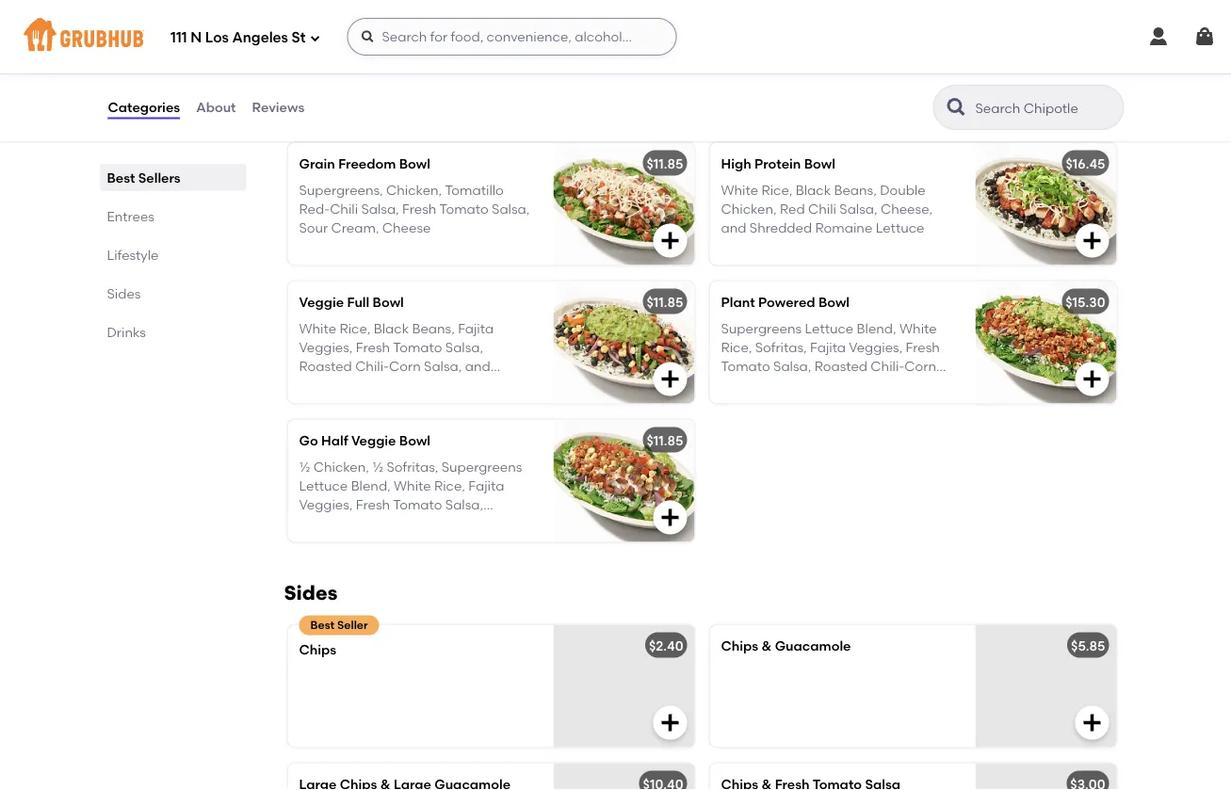 Task type: vqa. For each thing, say whether or not it's contained in the screenshot.
DRINKS
yes



Task type: locate. For each thing, give the bounding box(es) containing it.
salsa, inside supergreens lettuce blend, chicken, fajita veggies, fresh tomato salsa, and guacamole
[[906, 63, 944, 79]]

beans, inside white rice, black beans, fajita veggies, fresh tomato salsa, roasted chili-corn salsa, and guacamole
[[412, 320, 455, 336]]

bowl
[[416, 17, 447, 33], [399, 155, 430, 171], [804, 155, 836, 171], [373, 294, 404, 310], [819, 294, 850, 310], [399, 432, 431, 448]]

cheese
[[382, 220, 431, 236]]

drinks
[[107, 324, 146, 340]]

veggies, inside ½ chicken, ½ sofritas, supergreens lettuce blend, white rice, fajita veggies, fresh tomato salsa, roasted chili-corn salsa, and sour cream
[[299, 497, 353, 513]]

roasted
[[299, 359, 352, 375], [815, 359, 868, 375], [299, 516, 352, 532]]

red
[[780, 201, 805, 217]]

veggie
[[299, 294, 344, 310], [351, 432, 396, 448]]

blend, inside supergreens lettuce blend, white rice, sofritas, fajita veggies, fresh tomato salsa, roasted chili-corn salsa, and guacamole
[[857, 320, 897, 336]]

black down macros
[[369, 43, 404, 59]]

1 horizontal spatial sour
[[494, 516, 523, 532]]

1 horizontal spatial ½
[[372, 459, 384, 475]]

search icon image
[[945, 96, 968, 119]]

0 vertical spatial veggie
[[299, 294, 344, 310]]

guacamole inside white rice, black beans, fajita veggies, fresh tomato salsa, roasted chili-corn salsa, and guacamole
[[299, 378, 375, 394]]

1 vertical spatial romaine
[[816, 220, 873, 236]]

white
[[721, 182, 759, 198], [299, 320, 336, 336], [900, 320, 937, 336], [394, 478, 431, 494]]

1 vertical spatial beans,
[[834, 182, 877, 198]]

grain
[[299, 155, 335, 171]]

$15.30
[[644, 17, 684, 33], [1066, 294, 1106, 310]]

2 vertical spatial supergreens
[[442, 459, 522, 475]]

roasted inside supergreens lettuce blend, white rice, sofritas, fajita veggies, fresh tomato salsa, roasted chili-corn salsa, and guacamole
[[815, 359, 868, 375]]

svg image for ½ chicken, ½ sofritas, supergreens lettuce blend, white rice, fajita veggies, fresh tomato salsa, roasted chili-corn salsa, and sour cream
[[659, 506, 682, 529]]

full
[[347, 294, 370, 310]]

1 horizontal spatial sofritas,
[[755, 340, 807, 356]]

sofritas, inside ½ chicken, ½ sofritas, supergreens lettuce blend, white rice, fajita veggies, fresh tomato salsa, roasted chili-corn salsa, and sour cream
[[387, 459, 438, 475]]

tomato inside ½ chicken, ½ sofritas, supergreens lettuce blend, white rice, fajita veggies, fresh tomato salsa, roasted chili-corn salsa, and sour cream
[[393, 497, 442, 513]]

chips
[[721, 638, 759, 654], [299, 641, 337, 657]]

0 horizontal spatial sofritas,
[[387, 459, 438, 475]]

1 horizontal spatial romaine
[[816, 220, 873, 236]]

fresh inside supergreens lettuce blend, white rice, sofritas, fajita veggies, fresh tomato salsa, roasted chili-corn salsa, and guacamole
[[906, 340, 940, 356]]

macros
[[365, 17, 413, 33]]

bowl up supergreens, chicken, tomatillo red-chili salsa, fresh tomato salsa, sour cream, cheese
[[399, 155, 430, 171]]

fresh
[[395, 63, 429, 79], [817, 63, 851, 79], [402, 201, 437, 217], [356, 340, 390, 356], [906, 340, 940, 356], [356, 497, 390, 513]]

guacamole
[[750, 82, 826, 98], [299, 378, 375, 394], [791, 378, 867, 394], [775, 638, 851, 654]]

lettuce inside ½ chicken, ½ sofritas, supergreens lettuce blend, white rice, fajita veggies, fresh tomato salsa, roasted chili-corn salsa, and sour cream
[[299, 478, 348, 494]]

0 vertical spatial supergreens
[[721, 43, 802, 59]]

blend,
[[857, 43, 897, 59], [857, 320, 897, 336], [351, 478, 391, 494]]

0 horizontal spatial chili
[[330, 201, 358, 217]]

half
[[321, 432, 348, 448]]

0 horizontal spatial chips
[[299, 641, 337, 657]]

black
[[369, 43, 404, 59], [796, 182, 831, 198], [374, 320, 409, 336]]

romaine right extra in the left of the page
[[446, 82, 504, 98]]

salsa,
[[484, 63, 522, 79], [906, 63, 944, 79], [361, 201, 399, 217], [492, 201, 530, 217], [840, 201, 878, 217], [445, 340, 483, 356], [424, 359, 462, 375], [774, 359, 812, 375], [721, 378, 759, 394], [445, 497, 483, 513], [424, 516, 462, 532]]

plant
[[721, 294, 755, 310]]

powered
[[758, 294, 816, 310]]

black inside white rice, black beans, fajita veggies, fresh tomato salsa, roasted chili-corn salsa, and guacamole
[[374, 320, 409, 336]]

best
[[107, 170, 135, 186], [310, 618, 335, 632]]

sofritas,
[[755, 340, 807, 356], [387, 459, 438, 475]]

and inside light rice, black beans, chicken, fajita veggies, fresh tomato salsa, guacamole, and extra romaine lettuce
[[382, 82, 407, 98]]

guacamole up high protein bowl in the right of the page
[[750, 82, 826, 98]]

seller
[[337, 618, 368, 632]]

red-
[[299, 201, 330, 217]]

white inside white rice, black beans, fajita veggies, fresh tomato salsa, roasted chili-corn salsa, and guacamole
[[299, 320, 336, 336]]

chips & fresh tomato salsa image
[[976, 763, 1117, 791]]

1 vertical spatial best
[[310, 618, 335, 632]]

svg image for white rice, black beans, fajita veggies, fresh tomato salsa, roasted chili-corn salsa, and guacamole
[[659, 368, 682, 390]]

salsa, inside light rice, black beans, chicken, fajita veggies, fresh tomato salsa, guacamole, and extra romaine lettuce
[[484, 63, 522, 79]]

chili- inside ½ chicken, ½ sofritas, supergreens lettuce blend, white rice, fajita veggies, fresh tomato salsa, roasted chili-corn salsa, and sour cream
[[355, 516, 389, 532]]

supergreens inside supergreens lettuce blend, white rice, sofritas, fajita veggies, fresh tomato salsa, roasted chili-corn salsa, and guacamole
[[721, 320, 802, 336]]

lifestyle tab
[[107, 245, 239, 265]]

$11.85
[[647, 155, 684, 171], [647, 294, 684, 310], [647, 432, 684, 448]]

0 vertical spatial romaine
[[446, 82, 504, 98]]

balanced
[[299, 17, 362, 33]]

$15.30 for light rice, black beans, chicken, fajita veggies, fresh tomato salsa, guacamole, and extra romaine lettuce
[[644, 17, 684, 33]]

main navigation navigation
[[0, 0, 1231, 73]]

bowl right full
[[373, 294, 404, 310]]

111 n los angeles st
[[171, 29, 306, 46]]

romaine
[[446, 82, 504, 98], [816, 220, 873, 236]]

roasted down the veggie full bowl
[[299, 359, 352, 375]]

0 vertical spatial sides
[[107, 285, 141, 302]]

white inside ½ chicken, ½ sofritas, supergreens lettuce blend, white rice, fajita veggies, fresh tomato salsa, roasted chili-corn salsa, and sour cream
[[394, 478, 431, 494]]

1 horizontal spatial veggie
[[351, 432, 396, 448]]

0 vertical spatial beans,
[[407, 43, 450, 59]]

chili-
[[355, 359, 389, 375], [871, 359, 905, 375], [355, 516, 389, 532]]

veggies, inside supergreens lettuce blend, white rice, sofritas, fajita veggies, fresh tomato salsa, roasted chili-corn salsa, and guacamole
[[849, 340, 903, 356]]

grain freedom bowl image
[[554, 143, 695, 265]]

beans, inside white rice, black beans, double chicken, red chili salsa, cheese, and shredded romaine lettuce
[[834, 182, 877, 198]]

½
[[299, 459, 310, 475], [372, 459, 384, 475]]

2 $11.85 from the top
[[647, 294, 684, 310]]

0 vertical spatial $11.85
[[647, 155, 684, 171]]

white rice, black beans, double chicken, red chili salsa, cheese, and shredded romaine lettuce
[[721, 182, 933, 236]]

tomato
[[432, 63, 481, 79], [854, 63, 903, 79], [440, 201, 489, 217], [393, 340, 442, 356], [721, 359, 770, 375], [393, 497, 442, 513]]

2 vertical spatial $11.85
[[647, 432, 684, 448]]

1 vertical spatial sofritas,
[[387, 459, 438, 475]]

sides up drinks
[[107, 285, 141, 302]]

2 vertical spatial blend,
[[351, 478, 391, 494]]

0 vertical spatial blend,
[[857, 43, 897, 59]]

fresh inside ½ chicken, ½ sofritas, supergreens lettuce blend, white rice, fajita veggies, fresh tomato salsa, roasted chili-corn salsa, and sour cream
[[356, 497, 390, 513]]

black inside white rice, black beans, double chicken, red chili salsa, cheese, and shredded romaine lettuce
[[796, 182, 831, 198]]

best left sellers
[[107, 170, 135, 186]]

1 vertical spatial supergreens
[[721, 320, 802, 336]]

supergreens,
[[299, 182, 383, 198]]

sofritas, down go half veggie bowl
[[387, 459, 438, 475]]

chili inside supergreens, chicken, tomatillo red-chili salsa, fresh tomato salsa, sour cream, cheese
[[330, 201, 358, 217]]

2 vertical spatial beans,
[[412, 320, 455, 336]]

roasted inside ½ chicken, ½ sofritas, supergreens lettuce blend, white rice, fajita veggies, fresh tomato salsa, roasted chili-corn salsa, and sour cream
[[299, 516, 352, 532]]

rice, inside light rice, black beans, chicken, fajita veggies, fresh tomato salsa, guacamole, and extra romaine lettuce
[[334, 43, 365, 59]]

guacamole right &
[[775, 638, 851, 654]]

rice, inside ½ chicken, ½ sofritas, supergreens lettuce blend, white rice, fajita veggies, fresh tomato salsa, roasted chili-corn salsa, and sour cream
[[434, 478, 465, 494]]

bowl right macros
[[416, 17, 447, 33]]

0 horizontal spatial best
[[107, 170, 135, 186]]

black up 'red' on the top right of the page
[[796, 182, 831, 198]]

entrees
[[107, 208, 154, 224]]

½ down go
[[299, 459, 310, 475]]

1 vertical spatial $15.30
[[1066, 294, 1106, 310]]

categories button
[[107, 73, 181, 141]]

0 horizontal spatial romaine
[[446, 82, 504, 98]]

0 vertical spatial best
[[107, 170, 135, 186]]

white rice, black beans, fajita veggies, fresh tomato salsa, roasted chili-corn salsa, and guacamole
[[299, 320, 494, 394]]

svg image
[[1194, 25, 1216, 48], [360, 29, 375, 44], [1081, 229, 1104, 252], [659, 712, 682, 734], [1081, 712, 1104, 734]]

black down the veggie full bowl
[[374, 320, 409, 336]]

1 horizontal spatial best
[[310, 618, 335, 632]]

blend, inside ½ chicken, ½ sofritas, supergreens lettuce blend, white rice, fajita veggies, fresh tomato salsa, roasted chili-corn salsa, and sour cream
[[351, 478, 391, 494]]

bowl right protein
[[804, 155, 836, 171]]

0 horizontal spatial ½
[[299, 459, 310, 475]]

guacamole down powered
[[791, 378, 867, 394]]

beans, inside light rice, black beans, chicken, fajita veggies, fresh tomato salsa, guacamole, and extra romaine lettuce
[[407, 43, 450, 59]]

svg image
[[1148, 25, 1170, 48], [309, 33, 321, 44], [659, 229, 682, 252], [659, 368, 682, 390], [1081, 368, 1104, 390], [659, 506, 682, 529]]

veggies, inside supergreens lettuce blend, chicken, fajita veggies, fresh tomato salsa, and guacamole
[[760, 63, 814, 79]]

tomato inside supergreens, chicken, tomatillo red-chili salsa, fresh tomato salsa, sour cream, cheese
[[440, 201, 489, 217]]

best left seller
[[310, 618, 335, 632]]

veggies,
[[338, 63, 392, 79], [760, 63, 814, 79], [299, 340, 353, 356], [849, 340, 903, 356], [299, 497, 353, 513]]

and
[[382, 82, 407, 98], [721, 82, 747, 98], [721, 220, 747, 236], [465, 359, 491, 375], [762, 378, 788, 394], [465, 516, 491, 532]]

fajita inside supergreens lettuce blend, chicken, fajita veggies, fresh tomato salsa, and guacamole
[[721, 63, 757, 79]]

veggie left full
[[299, 294, 344, 310]]

sour inside ½ chicken, ½ sofritas, supergreens lettuce blend, white rice, fajita veggies, fresh tomato salsa, roasted chili-corn salsa, and sour cream
[[494, 516, 523, 532]]

and inside ½ chicken, ½ sofritas, supergreens lettuce blend, white rice, fajita veggies, fresh tomato salsa, roasted chili-corn salsa, and sour cream
[[465, 516, 491, 532]]

chili- inside supergreens lettuce blend, white rice, sofritas, fajita veggies, fresh tomato salsa, roasted chili-corn salsa, and guacamole
[[871, 359, 905, 375]]

sofritas, inside supergreens lettuce blend, white rice, sofritas, fajita veggies, fresh tomato salsa, roasted chili-corn salsa, and guacamole
[[755, 340, 807, 356]]

reviews
[[252, 99, 305, 115]]

lettuce inside supergreens lettuce blend, chicken, fajita veggies, fresh tomato salsa, and guacamole
[[805, 43, 854, 59]]

light
[[299, 43, 331, 59]]

sofritas, down plant powered bowl
[[755, 340, 807, 356]]

sides
[[107, 285, 141, 302], [284, 581, 338, 605]]

2 chili from the left
[[808, 201, 837, 217]]

½ down go half veggie bowl
[[372, 459, 384, 475]]

111
[[171, 29, 187, 46]]

rice, for fresh
[[340, 320, 371, 336]]

chips & guacamole
[[721, 638, 851, 654]]

tomato inside light rice, black beans, chicken, fajita veggies, fresh tomato salsa, guacamole, and extra romaine lettuce
[[432, 63, 481, 79]]

fresh inside supergreens, chicken, tomatillo red-chili salsa, fresh tomato salsa, sour cream, cheese
[[402, 201, 437, 217]]

fresh inside supergreens lettuce blend, chicken, fajita veggies, fresh tomato salsa, and guacamole
[[817, 63, 851, 79]]

drinks tab
[[107, 322, 239, 342]]

fresh inside light rice, black beans, chicken, fajita veggies, fresh tomato salsa, guacamole, and extra romaine lettuce
[[395, 63, 429, 79]]

fajita inside ½ chicken, ½ sofritas, supergreens lettuce blend, white rice, fajita veggies, fresh tomato salsa, roasted chili-corn salsa, and sour cream
[[469, 478, 504, 494]]

romaine inside white rice, black beans, double chicken, red chili salsa, cheese, and shredded romaine lettuce
[[816, 220, 873, 236]]

sour
[[299, 220, 328, 236], [494, 516, 523, 532]]

1 horizontal spatial sides
[[284, 581, 338, 605]]

black for red
[[796, 182, 831, 198]]

blend, inside supergreens lettuce blend, chicken, fajita veggies, fresh tomato salsa, and guacamole
[[857, 43, 897, 59]]

0 vertical spatial $15.30
[[644, 17, 684, 33]]

fajita
[[299, 63, 335, 79], [721, 63, 757, 79], [458, 320, 494, 336], [810, 340, 846, 356], [469, 478, 504, 494]]

lettuce
[[805, 43, 854, 59], [299, 101, 348, 117], [876, 220, 925, 236], [805, 320, 854, 336], [299, 478, 348, 494]]

0 horizontal spatial sour
[[299, 220, 328, 236]]

roasted up cream
[[299, 516, 352, 532]]

large chips & large guacamole image
[[554, 763, 695, 791]]

and inside supergreens lettuce blend, chicken, fajita veggies, fresh tomato salsa, and guacamole
[[721, 82, 747, 98]]

rice, inside white rice, black beans, double chicken, red chili salsa, cheese, and shredded romaine lettuce
[[762, 182, 793, 198]]

1 chili from the left
[[330, 201, 358, 217]]

supergreens lettuce blend, white rice, sofritas, fajita veggies, fresh tomato salsa, roasted chili-corn salsa, and guacamole
[[721, 320, 940, 394]]

guacamole up half
[[299, 378, 375, 394]]

0 vertical spatial black
[[369, 43, 404, 59]]

fresh inside white rice, black beans, fajita veggies, fresh tomato salsa, roasted chili-corn salsa, and guacamole
[[356, 340, 390, 356]]

light rice, black beans, chicken, fajita veggies, fresh tomato salsa, guacamole, and extra romaine lettuce
[[299, 43, 522, 117]]

1 $11.85 from the top
[[647, 155, 684, 171]]

veggie full bowl
[[299, 294, 404, 310]]

supergreens for veggies,
[[721, 43, 802, 59]]

0 vertical spatial sofritas,
[[755, 340, 807, 356]]

beans,
[[407, 43, 450, 59], [834, 182, 877, 198], [412, 320, 455, 336]]

best inside best seller chips
[[310, 618, 335, 632]]

wholesome bowl image
[[976, 4, 1117, 127]]

veggie right half
[[351, 432, 396, 448]]

2 ½ from the left
[[372, 459, 384, 475]]

Search for food, convenience, alcohol... search field
[[347, 18, 677, 56]]

corn
[[389, 359, 421, 375], [905, 359, 937, 375], [389, 516, 421, 532]]

0 vertical spatial sour
[[299, 220, 328, 236]]

best seller chips
[[299, 618, 368, 657]]

1 ½ from the left
[[299, 459, 310, 475]]

veggie full bowl image
[[554, 281, 695, 404]]

beans, for chili
[[834, 182, 877, 198]]

shredded
[[750, 220, 812, 236]]

rice, inside white rice, black beans, fajita veggies, fresh tomato salsa, roasted chili-corn salsa, and guacamole
[[340, 320, 371, 336]]

0 horizontal spatial veggie
[[299, 294, 344, 310]]

lettuce inside light rice, black beans, chicken, fajita veggies, fresh tomato salsa, guacamole, and extra romaine lettuce
[[299, 101, 348, 117]]

chili down supergreens,
[[330, 201, 358, 217]]

bowl right powered
[[819, 294, 850, 310]]

sides down cream
[[284, 581, 338, 605]]

lettuce inside white rice, black beans, double chicken, red chili salsa, cheese, and shredded romaine lettuce
[[876, 220, 925, 236]]

0 horizontal spatial $15.30
[[644, 17, 684, 33]]

chicken, inside supergreens lettuce blend, chicken, fajita veggies, fresh tomato salsa, and guacamole
[[900, 43, 956, 59]]

chili right 'red' on the top right of the page
[[808, 201, 837, 217]]

rice,
[[334, 43, 365, 59], [762, 182, 793, 198], [340, 320, 371, 336], [721, 340, 752, 356], [434, 478, 465, 494]]

plant powered bowl
[[721, 294, 850, 310]]

best inside "tab"
[[107, 170, 135, 186]]

1 horizontal spatial chili
[[808, 201, 837, 217]]

roasted down powered
[[815, 359, 868, 375]]

1 vertical spatial blend,
[[857, 320, 897, 336]]

1 vertical spatial black
[[796, 182, 831, 198]]

1 vertical spatial sour
[[494, 516, 523, 532]]

best sellers
[[107, 170, 181, 186]]

bowl for balanced macros bowl
[[416, 17, 447, 33]]

2 vertical spatial black
[[374, 320, 409, 336]]

supergreens
[[721, 43, 802, 59], [721, 320, 802, 336], [442, 459, 522, 475]]

freedom
[[338, 155, 396, 171]]

black inside light rice, black beans, chicken, fajita veggies, fresh tomato salsa, guacamole, and extra romaine lettuce
[[369, 43, 404, 59]]

corn inside white rice, black beans, fajita veggies, fresh tomato salsa, roasted chili-corn salsa, and guacamole
[[389, 359, 421, 375]]

los
[[205, 29, 229, 46]]

chicken,
[[453, 43, 509, 59], [900, 43, 956, 59], [386, 182, 442, 198], [721, 201, 777, 217], [314, 459, 369, 475]]

tomato inside white rice, black beans, fajita veggies, fresh tomato salsa, roasted chili-corn salsa, and guacamole
[[393, 340, 442, 356]]

romaine right shredded
[[816, 220, 873, 236]]

roasted inside white rice, black beans, fajita veggies, fresh tomato salsa, roasted chili-corn salsa, and guacamole
[[299, 359, 352, 375]]

reviews button
[[251, 73, 306, 141]]

1 vertical spatial $11.85
[[647, 294, 684, 310]]

chili
[[330, 201, 358, 217], [808, 201, 837, 217]]

0 horizontal spatial sides
[[107, 285, 141, 302]]

chili inside white rice, black beans, double chicken, red chili salsa, cheese, and shredded romaine lettuce
[[808, 201, 837, 217]]

1 horizontal spatial $15.30
[[1066, 294, 1106, 310]]

supergreens inside supergreens lettuce blend, chicken, fajita veggies, fresh tomato salsa, and guacamole
[[721, 43, 802, 59]]

guacamole inside supergreens lettuce blend, white rice, sofritas, fajita veggies, fresh tomato salsa, roasted chili-corn salsa, and guacamole
[[791, 378, 867, 394]]

best for sellers
[[107, 170, 135, 186]]



Task type: describe. For each thing, give the bounding box(es) containing it.
and inside white rice, black beans, fajita veggies, fresh tomato salsa, roasted chili-corn salsa, and guacamole
[[465, 359, 491, 375]]

guacamole,
[[299, 82, 379, 98]]

go half veggie bowl image
[[554, 420, 695, 542]]

white inside supergreens lettuce blend, white rice, sofritas, fajita veggies, fresh tomato salsa, roasted chili-corn salsa, and guacamole
[[900, 320, 937, 336]]

extra
[[410, 82, 443, 98]]

cream
[[299, 535, 344, 551]]

cheese,
[[881, 201, 933, 217]]

$2.40
[[649, 638, 684, 654]]

sides inside sides tab
[[107, 285, 141, 302]]

black for fresh
[[374, 320, 409, 336]]

angeles
[[232, 29, 288, 46]]

sides tab
[[107, 284, 239, 303]]

bowl for high protein bowl
[[804, 155, 836, 171]]

rice, for veggies,
[[334, 43, 365, 59]]

supergreens for sofritas,
[[721, 320, 802, 336]]

entrees tab
[[107, 206, 239, 226]]

$11.85 for plant
[[647, 294, 684, 310]]

1 vertical spatial sides
[[284, 581, 338, 605]]

chips inside best seller chips
[[299, 641, 337, 657]]

balanced macros bowl image
[[554, 4, 695, 127]]

lettuce inside supergreens lettuce blend, white rice, sofritas, fajita veggies, fresh tomato salsa, roasted chili-corn salsa, and guacamole
[[805, 320, 854, 336]]

sellers
[[138, 170, 181, 186]]

supergreens inside ½ chicken, ½ sofritas, supergreens lettuce blend, white rice, fajita veggies, fresh tomato salsa, roasted chili-corn salsa, and sour cream
[[442, 459, 522, 475]]

svg image for supergreens lettuce blend, white rice, sofritas, fajita veggies, fresh tomato salsa, roasted chili-corn salsa, and guacamole
[[1081, 368, 1104, 390]]

cream,
[[331, 220, 379, 236]]

chicken, inside white rice, black beans, double chicken, red chili salsa, cheese, and shredded romaine lettuce
[[721, 201, 777, 217]]

$15.30 for supergreens lettuce blend, white rice, sofritas, fajita veggies, fresh tomato salsa, roasted chili-corn salsa, and guacamole
[[1066, 294, 1106, 310]]

chicken, inside ½ chicken, ½ sofritas, supergreens lettuce blend, white rice, fajita veggies, fresh tomato salsa, roasted chili-corn salsa, and sour cream
[[314, 459, 369, 475]]

blend, for white
[[857, 320, 897, 336]]

romaine inside light rice, black beans, chicken, fajita veggies, fresh tomato salsa, guacamole, and extra romaine lettuce
[[446, 82, 504, 98]]

tomatillo
[[445, 182, 504, 198]]

best for seller
[[310, 618, 335, 632]]

st
[[292, 29, 306, 46]]

tomato inside supergreens lettuce blend, white rice, sofritas, fajita veggies, fresh tomato salsa, roasted chili-corn salsa, and guacamole
[[721, 359, 770, 375]]

chili- inside white rice, black beans, fajita veggies, fresh tomato salsa, roasted chili-corn salsa, and guacamole
[[355, 359, 389, 375]]

high
[[721, 155, 752, 171]]

black for veggies,
[[369, 43, 404, 59]]

&
[[762, 638, 772, 654]]

chips & guacamole image
[[976, 625, 1117, 747]]

Search Chipotle search field
[[974, 99, 1118, 117]]

3 $11.85 from the top
[[647, 432, 684, 448]]

fajita inside white rice, black beans, fajita veggies, fresh tomato salsa, roasted chili-corn salsa, and guacamole
[[458, 320, 494, 336]]

½ chicken, ½ sofritas, supergreens lettuce blend, white rice, fajita veggies, fresh tomato salsa, roasted chili-corn salsa, and sour cream
[[299, 459, 523, 551]]

bowl for veggie full bowl
[[373, 294, 404, 310]]

and inside supergreens lettuce blend, white rice, sofritas, fajita veggies, fresh tomato salsa, roasted chili-corn salsa, and guacamole
[[762, 378, 788, 394]]

chicken, inside light rice, black beans, chicken, fajita veggies, fresh tomato salsa, guacamole, and extra romaine lettuce
[[453, 43, 509, 59]]

go
[[299, 432, 318, 448]]

1 vertical spatial veggie
[[351, 432, 396, 448]]

bowl for grain freedom bowl
[[399, 155, 430, 171]]

corn inside ½ chicken, ½ sofritas, supergreens lettuce blend, white rice, fajita veggies, fresh tomato salsa, roasted chili-corn salsa, and sour cream
[[389, 516, 421, 532]]

protein
[[755, 155, 801, 171]]

best sellers tab
[[107, 168, 239, 187]]

about
[[196, 99, 236, 115]]

chicken, inside supergreens, chicken, tomatillo red-chili salsa, fresh tomato salsa, sour cream, cheese
[[386, 182, 442, 198]]

supergreens lettuce blend, chicken, fajita veggies, fresh tomato salsa, and guacamole
[[721, 43, 956, 98]]

blend, for chicken,
[[857, 43, 897, 59]]

veggies, inside light rice, black beans, chicken, fajita veggies, fresh tomato salsa, guacamole, and extra romaine lettuce
[[338, 63, 392, 79]]

chips image
[[554, 625, 695, 747]]

balanced macros bowl
[[299, 17, 447, 33]]

svg image for supergreens, chicken, tomatillo red-chili salsa, fresh tomato salsa, sour cream, cheese
[[659, 229, 682, 252]]

rice, inside supergreens lettuce blend, white rice, sofritas, fajita veggies, fresh tomato salsa, roasted chili-corn salsa, and guacamole
[[721, 340, 752, 356]]

guacamole inside supergreens lettuce blend, chicken, fajita veggies, fresh tomato salsa, and guacamole
[[750, 82, 826, 98]]

$11.85 for high
[[647, 155, 684, 171]]

double
[[880, 182, 926, 198]]

salsa, inside white rice, black beans, double chicken, red chili salsa, cheese, and shredded romaine lettuce
[[840, 201, 878, 217]]

plant powered bowl image
[[976, 281, 1117, 404]]

go half veggie bowl
[[299, 432, 431, 448]]

tomato inside supergreens lettuce blend, chicken, fajita veggies, fresh tomato salsa, and guacamole
[[854, 63, 903, 79]]

high protein bowl image
[[976, 143, 1117, 265]]

categories
[[108, 99, 180, 115]]

high protein bowl
[[721, 155, 836, 171]]

sour inside supergreens, chicken, tomatillo red-chili salsa, fresh tomato salsa, sour cream, cheese
[[299, 220, 328, 236]]

veggies, inside white rice, black beans, fajita veggies, fresh tomato salsa, roasted chili-corn salsa, and guacamole
[[299, 340, 353, 356]]

about button
[[195, 73, 237, 141]]

n
[[191, 29, 202, 46]]

bowl up ½ chicken, ½ sofritas, supergreens lettuce blend, white rice, fajita veggies, fresh tomato salsa, roasted chili-corn salsa, and sour cream
[[399, 432, 431, 448]]

and inside white rice, black beans, double chicken, red chili salsa, cheese, and shredded romaine lettuce
[[721, 220, 747, 236]]

$5.85
[[1071, 638, 1106, 654]]

beans, for tomato
[[412, 320, 455, 336]]

supergreens lettuce blend, chicken, fajita veggies, fresh tomato salsa, and guacamole button
[[710, 4, 1117, 127]]

beans, for fresh
[[407, 43, 450, 59]]

grain freedom bowl
[[299, 155, 430, 171]]

fajita inside light rice, black beans, chicken, fajita veggies, fresh tomato salsa, guacamole, and extra romaine lettuce
[[299, 63, 335, 79]]

corn inside supergreens lettuce blend, white rice, sofritas, fajita veggies, fresh tomato salsa, roasted chili-corn salsa, and guacamole
[[905, 359, 937, 375]]

lifestyle
[[107, 247, 159, 263]]

fajita inside supergreens lettuce blend, white rice, sofritas, fajita veggies, fresh tomato salsa, roasted chili-corn salsa, and guacamole
[[810, 340, 846, 356]]

white inside white rice, black beans, double chicken, red chili salsa, cheese, and shredded romaine lettuce
[[721, 182, 759, 198]]

1 horizontal spatial chips
[[721, 638, 759, 654]]

rice, for red
[[762, 182, 793, 198]]

supergreens, chicken, tomatillo red-chili salsa, fresh tomato salsa, sour cream, cheese
[[299, 182, 530, 236]]

$16.45
[[1066, 155, 1106, 171]]

bowl for plant powered bowl
[[819, 294, 850, 310]]



